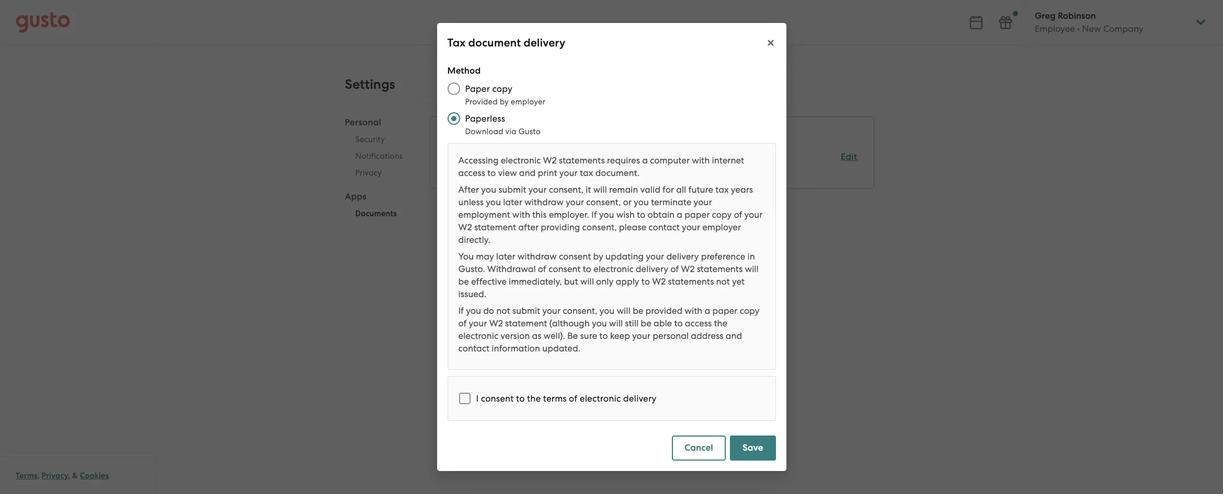 Task type: locate. For each thing, give the bounding box(es) containing it.
download via gusto
[[465, 127, 541, 137]]

issued.
[[459, 289, 487, 300]]

will inside the statement (although you will still be able to access the electronic version as well). be sure to keep your personal address and contact information updated.
[[609, 319, 623, 329]]

contact inside statement after providing consent, please contact your employer directly.
[[649, 222, 680, 233]]

tax for future
[[716, 185, 729, 195]]

2 , from the left
[[68, 472, 70, 481]]

1 vertical spatial be
[[633, 306, 644, 317]]

1 horizontal spatial paper
[[713, 306, 738, 317]]

0 vertical spatial the
[[714, 319, 728, 329]]

0 vertical spatial tax
[[580, 168, 593, 178]]

0 horizontal spatial ,
[[37, 472, 40, 481]]

consent, down wish
[[583, 222, 617, 233]]

your
[[560, 168, 578, 178], [529, 185, 547, 195], [566, 197, 584, 208], [694, 197, 712, 208], [745, 210, 763, 220], [682, 222, 701, 233], [646, 252, 665, 262], [543, 306, 561, 317], [469, 319, 487, 329], [633, 331, 651, 342]]

privacy down the notifications link
[[355, 168, 382, 178]]

your right updating
[[646, 252, 665, 262]]

1 horizontal spatial ,
[[68, 472, 70, 481]]

of
[[734, 210, 743, 220], [538, 264, 547, 275], [671, 264, 679, 275], [459, 319, 467, 329], [569, 394, 578, 404]]

will up the keep
[[609, 319, 623, 329]]

your down future
[[694, 197, 712, 208]]

1 vertical spatial by
[[594, 252, 604, 262]]

updating
[[606, 252, 644, 262]]

document for tax document delivery
[[469, 36, 521, 50]]

0 vertical spatial later
[[503, 197, 523, 208]]

access down accessing
[[459, 168, 485, 178]]

1 horizontal spatial privacy
[[355, 168, 382, 178]]

be
[[568, 331, 578, 342]]

will right it
[[594, 185, 607, 195]]

contact down do
[[459, 344, 490, 354]]

and
[[519, 168, 536, 178], [726, 331, 742, 342]]

0 vertical spatial contact
[[649, 222, 680, 233]]

statements
[[559, 155, 605, 166], [697, 264, 743, 275], [668, 277, 714, 287]]

with inside if you do not submit your consent, you will be provided with a paper copy of your
[[685, 306, 703, 317]]

1 vertical spatial tax
[[447, 151, 462, 162]]

contact inside the statement (although you will still be able to access the electronic version as well). be sure to keep your personal address and contact information updated.
[[459, 344, 490, 354]]

1 horizontal spatial access
[[685, 319, 712, 329]]

a up address
[[705, 306, 711, 317]]

1 vertical spatial statement
[[505, 319, 547, 329]]

if inside after you submit your consent, it will remain valid for all future tax years unless you later withdraw your consent, or you terminate your employment with this employer. if you wish to obtain a paper copy of your w2
[[592, 210, 597, 220]]

&
[[72, 472, 78, 481]]

be down gusto. at bottom
[[459, 277, 469, 287]]

paper inside tax document delivery paper copy
[[447, 164, 472, 175]]

submit
[[499, 185, 527, 195], [513, 306, 540, 317]]

1 vertical spatial statements
[[697, 264, 743, 275]]

gusto.
[[459, 264, 485, 275]]

1 vertical spatial a
[[677, 210, 683, 220]]

1 vertical spatial paper
[[713, 306, 738, 317]]

w2 inside after you submit your consent, it will remain valid for all future tax years unless you later withdraw your consent, or you terminate your employment with this employer. if you wish to obtain a paper copy of your w2
[[459, 222, 472, 233]]

tax up it
[[580, 168, 593, 178]]

be up the still
[[633, 306, 644, 317]]

valid
[[641, 185, 661, 195]]

0 horizontal spatial contact
[[459, 344, 490, 354]]

2 tax from the top
[[447, 151, 462, 162]]

tax inside tax document delivery paper copy
[[447, 151, 462, 162]]

1 vertical spatial the
[[527, 394, 541, 404]]

group containing personal
[[345, 117, 413, 225]]

providing
[[541, 222, 580, 233]]

be inside statements will be effective immediately, but will only apply to
[[459, 277, 469, 287]]

to right the apply
[[642, 277, 650, 287]]

document down "preferences"
[[464, 151, 507, 162]]

apps
[[345, 191, 367, 202]]

withdraw inside you may later withdraw consent by updating your delivery preference in gusto. withdrawal of consent to electronic delivery of
[[518, 252, 557, 262]]

0 horizontal spatial access
[[459, 168, 485, 178]]

access
[[459, 168, 485, 178], [685, 319, 712, 329]]

by up statements will be effective immediately, but will only apply to
[[594, 252, 604, 262]]

electronic up the 'only'
[[594, 264, 634, 275]]

save button
[[730, 436, 776, 461]]

0 horizontal spatial not
[[497, 306, 510, 317]]

1 horizontal spatial employer
[[703, 222, 741, 233]]

tax
[[448, 36, 466, 50], [447, 151, 462, 162]]

1 horizontal spatial by
[[594, 252, 604, 262]]

will
[[594, 185, 607, 195], [745, 264, 759, 275], [581, 277, 594, 287], [617, 306, 631, 317], [609, 319, 623, 329]]

by down the paper copy
[[500, 97, 509, 107]]

document
[[469, 36, 521, 50], [464, 151, 507, 162]]

electronic up view
[[501, 155, 541, 166]]

paper down future
[[685, 210, 710, 220]]

to up please
[[637, 210, 646, 220]]

tax
[[580, 168, 593, 178], [716, 185, 729, 195]]

1 horizontal spatial a
[[677, 210, 683, 220]]

0 horizontal spatial and
[[519, 168, 536, 178]]

sure
[[580, 331, 598, 342]]

0 vertical spatial and
[[519, 168, 536, 178]]

1 vertical spatial with
[[513, 210, 530, 220]]

security
[[355, 135, 385, 144]]

1 vertical spatial tax
[[716, 185, 729, 195]]

privacy
[[355, 168, 382, 178], [42, 472, 68, 481]]

to inside statements requires a computer with internet access to view and print your tax document.
[[488, 168, 496, 178]]

withdraw up "this"
[[525, 197, 564, 208]]

all
[[677, 185, 687, 195]]

your inside the statement (although you will still be able to access the electronic version as well). be sure to keep your personal address and contact information updated.
[[633, 331, 651, 342]]

do
[[483, 306, 494, 317]]

copy left view
[[474, 164, 494, 175]]

1 vertical spatial employer
[[703, 222, 741, 233]]

1 horizontal spatial and
[[726, 331, 742, 342]]

1 horizontal spatial contact
[[649, 222, 680, 233]]

1 vertical spatial access
[[685, 319, 712, 329]]

0 horizontal spatial if
[[459, 306, 464, 317]]

1 horizontal spatial if
[[592, 210, 597, 220]]

0 horizontal spatial paper
[[685, 210, 710, 220]]

0 vertical spatial access
[[459, 168, 485, 178]]

0 vertical spatial paper
[[685, 210, 710, 220]]

contact
[[649, 222, 680, 233], [459, 344, 490, 354]]

statements for requires
[[559, 155, 605, 166]]

if down issued.
[[459, 306, 464, 317]]

electronic inside the statement (although you will still be able to access the electronic version as well). be sure to keep your personal address and contact information updated.
[[459, 331, 499, 342]]

account menu element
[[1022, 0, 1208, 44]]

document inside tax document delivery paper copy
[[464, 151, 507, 162]]

will up the still
[[617, 306, 631, 317]]

you down statements not yet issued.
[[600, 306, 615, 317]]

2 vertical spatial with
[[685, 306, 703, 317]]

a right requires
[[643, 155, 648, 166]]

0 vertical spatial tax
[[448, 36, 466, 50]]

tax inside after you submit your consent, it will remain valid for all future tax years unless you later withdraw your consent, or you terminate your employment with this employer. if you wish to obtain a paper copy of your w2
[[716, 185, 729, 195]]

2 vertical spatial be
[[641, 319, 652, 329]]

I consent to the terms of electronic delivery checkbox
[[453, 388, 476, 411]]

a down terminate
[[677, 210, 683, 220]]

to inside statements will be effective immediately, but will only apply to
[[642, 277, 650, 287]]

1 horizontal spatial not
[[716, 277, 730, 287]]

1 vertical spatial paper
[[447, 164, 472, 175]]

tax down "preferences"
[[447, 151, 462, 162]]

withdraw up immediately,
[[518, 252, 557, 262]]

employment
[[459, 210, 510, 220]]

1 vertical spatial privacy
[[42, 472, 68, 481]]

0 horizontal spatial tax
[[580, 168, 593, 178]]

you left wish
[[599, 210, 614, 220]]

,
[[37, 472, 40, 481], [68, 472, 70, 481]]

settings
[[345, 76, 395, 93]]

terms link
[[16, 472, 37, 481]]

you right after
[[481, 185, 496, 195]]

tax document delivery element
[[447, 151, 858, 176]]

tax for tax document delivery
[[448, 36, 466, 50]]

the up address
[[714, 319, 728, 329]]

paper inside if you do not submit your consent, you will be provided with a paper copy of your
[[713, 306, 738, 317]]

2 vertical spatial statements
[[668, 277, 714, 287]]

document inside tax document delivery dialog
[[469, 36, 521, 50]]

remain
[[609, 185, 638, 195]]

with up after
[[513, 210, 530, 220]]

1 tax from the top
[[448, 36, 466, 50]]

tax left years
[[716, 185, 729, 195]]

withdrawal
[[487, 264, 536, 275]]

employer inside statement after providing consent, please contact your employer directly.
[[703, 222, 741, 233]]

0 vertical spatial be
[[459, 277, 469, 287]]

of inside if you do not submit your consent, you will be provided with a paper copy of your
[[459, 319, 467, 329]]

privacy link
[[345, 165, 413, 182], [42, 472, 68, 481]]

0 vertical spatial employer
[[511, 97, 546, 107]]

1 horizontal spatial the
[[714, 319, 728, 329]]

access up address
[[685, 319, 712, 329]]

0 vertical spatial privacy
[[355, 168, 382, 178]]

2 horizontal spatial a
[[705, 306, 711, 317]]

privacy link left &
[[42, 472, 68, 481]]

employer
[[511, 97, 546, 107], [703, 222, 741, 233]]

not inside if you do not submit your consent, you will be provided with a paper copy of your
[[497, 306, 510, 317]]

will down in
[[745, 264, 759, 275]]

terms
[[16, 472, 37, 481]]

statements for not
[[668, 277, 714, 287]]

your down the still
[[633, 331, 651, 342]]

paper up after
[[447, 164, 472, 175]]

of up provided
[[671, 264, 679, 275]]

1 vertical spatial not
[[497, 306, 510, 317]]

privacy left &
[[42, 472, 68, 481]]

0 vertical spatial with
[[692, 155, 710, 166]]

employer up preference
[[703, 222, 741, 233]]

statement up the as
[[505, 319, 547, 329]]

documents
[[355, 209, 397, 219]]

0 horizontal spatial a
[[643, 155, 648, 166]]

the
[[714, 319, 728, 329], [527, 394, 541, 404]]

0 vertical spatial statements
[[559, 155, 605, 166]]

of down years
[[734, 210, 743, 220]]

be right the still
[[641, 319, 652, 329]]

statement down employment on the left top of page
[[474, 222, 516, 233]]

your right print
[[560, 168, 578, 178]]

document up method at the top left of page
[[469, 36, 521, 50]]

later up after
[[503, 197, 523, 208]]

statements inside statements requires a computer with internet access to view and print your tax document.
[[559, 155, 605, 166]]

statements requires a computer with internet access to view and print your tax document.
[[459, 155, 745, 178]]

of right terms
[[569, 394, 578, 404]]

to left view
[[488, 168, 496, 178]]

your down terminate
[[682, 222, 701, 233]]

statement
[[474, 222, 516, 233], [505, 319, 547, 329]]

1 vertical spatial if
[[459, 306, 464, 317]]

statement inside the statement (although you will still be able to access the electronic version as well). be sure to keep your personal address and contact information updated.
[[505, 319, 547, 329]]

tax inside dialog
[[448, 36, 466, 50]]

i consent to the terms of electronic delivery
[[476, 394, 657, 404]]

copy down years
[[712, 210, 732, 220]]

0 vertical spatial document
[[469, 36, 521, 50]]

if
[[592, 210, 597, 220], [459, 306, 464, 317]]

not
[[716, 277, 730, 287], [497, 306, 510, 317]]

statement inside statement after providing consent, please contact your employer directly.
[[474, 222, 516, 233]]

be inside the statement (although you will still be able to access the electronic version as well). be sure to keep your personal address and contact information updated.
[[641, 319, 652, 329]]

group
[[345, 117, 413, 225]]

tax up method at the top left of page
[[448, 36, 466, 50]]

address
[[691, 331, 724, 342]]

withdraw
[[525, 197, 564, 208], [518, 252, 557, 262]]

well).
[[544, 331, 565, 342]]

immediately,
[[509, 277, 562, 287]]

paper up address
[[713, 306, 738, 317]]

1 vertical spatial contact
[[459, 344, 490, 354]]

statement (although you will still be able to access the electronic version as well). be sure to keep your personal address and contact information updated.
[[459, 319, 742, 354]]

still
[[625, 319, 639, 329]]

0 horizontal spatial the
[[527, 394, 541, 404]]

and inside the statement (although you will still be able to access the electronic version as well). be sure to keep your personal address and contact information updated.
[[726, 331, 742, 342]]

1 vertical spatial and
[[726, 331, 742, 342]]

statements up it
[[559, 155, 605, 166]]

not inside statements not yet issued.
[[716, 277, 730, 287]]

1 vertical spatial document
[[464, 151, 507, 162]]

0 vertical spatial not
[[716, 277, 730, 287]]

consent
[[559, 252, 591, 262], [549, 264, 581, 275], [481, 394, 514, 404]]

contact down obtain
[[649, 222, 680, 233]]

tax inside statements requires a computer with internet access to view and print your tax document.
[[580, 168, 593, 178]]

1 horizontal spatial tax
[[716, 185, 729, 195]]

submit down view
[[499, 185, 527, 195]]

statements up provided
[[668, 277, 714, 287]]

terms , privacy , & cookies
[[16, 472, 109, 481]]

with left the 'internet'
[[692, 155, 710, 166]]

1 vertical spatial withdraw
[[518, 252, 557, 262]]

to up statements not yet issued.
[[583, 264, 592, 275]]

2 vertical spatial a
[[705, 306, 711, 317]]

statements inside statements not yet issued.
[[668, 277, 714, 287]]

statements inside statements will be effective immediately, but will only apply to
[[697, 264, 743, 275]]

with up address
[[685, 306, 703, 317]]

0 vertical spatial submit
[[499, 185, 527, 195]]

paper
[[465, 84, 490, 94], [447, 164, 472, 175]]

1 vertical spatial submit
[[513, 306, 540, 317]]

1 horizontal spatial privacy link
[[345, 165, 413, 182]]

2 vertical spatial consent
[[481, 394, 514, 404]]

of down issued.
[[459, 319, 467, 329]]

privacy link down the notifications
[[345, 165, 413, 182]]

0 vertical spatial privacy link
[[345, 165, 413, 182]]

later up withdrawal
[[496, 252, 516, 262]]

will inside if you do not submit your consent, you will be provided with a paper copy of your
[[617, 306, 631, 317]]

electronic
[[501, 155, 541, 166], [594, 264, 634, 275], [459, 331, 499, 342], [580, 394, 621, 404]]

1 vertical spatial later
[[496, 252, 516, 262]]

0 vertical spatial statement
[[474, 222, 516, 233]]

you up sure
[[592, 319, 607, 329]]

submit up the as
[[513, 306, 540, 317]]

please
[[619, 222, 647, 233]]

consent,
[[549, 185, 584, 195], [587, 197, 621, 208], [583, 222, 617, 233], [563, 306, 598, 317]]

0 vertical spatial paper
[[465, 84, 490, 94]]

method
[[448, 65, 481, 76]]

paper up the provided
[[465, 84, 490, 94]]

0 vertical spatial if
[[592, 210, 597, 220]]

and right address
[[726, 331, 742, 342]]

0 vertical spatial withdraw
[[525, 197, 564, 208]]

electronic down do
[[459, 331, 499, 342]]

paper inside after you submit your consent, it will remain valid for all future tax years unless you later withdraw your consent, or you terminate your employment with this employer. if you wish to obtain a paper copy of your w2
[[685, 210, 710, 220]]

of up immediately,
[[538, 264, 547, 275]]

not right do
[[497, 306, 510, 317]]

documents link
[[345, 206, 413, 222]]

be
[[459, 277, 469, 287], [633, 306, 644, 317], [641, 319, 652, 329]]

(although
[[550, 319, 590, 329]]

consent, up (although
[[563, 306, 598, 317]]

the left terms
[[527, 394, 541, 404]]

you right the or
[[634, 197, 649, 208]]

by inside you may later withdraw consent by updating your delivery preference in gusto. withdrawal of consent to electronic delivery of
[[594, 252, 604, 262]]

0 horizontal spatial privacy link
[[42, 472, 68, 481]]

and right view
[[519, 168, 536, 178]]

provided by employer
[[465, 97, 546, 107]]

copy down yet
[[740, 306, 760, 317]]

not left yet
[[716, 277, 730, 287]]

with
[[692, 155, 710, 166], [513, 210, 530, 220], [685, 306, 703, 317]]

employer up gusto
[[511, 97, 546, 107]]

statements down preference
[[697, 264, 743, 275]]

paper
[[685, 210, 710, 220], [713, 306, 738, 317]]

0 vertical spatial by
[[500, 97, 509, 107]]

0 vertical spatial consent
[[559, 252, 591, 262]]

0 vertical spatial a
[[643, 155, 648, 166]]

cancel
[[685, 443, 714, 454]]

0 horizontal spatial privacy
[[42, 472, 68, 481]]

if up statement after providing consent, please contact your employer directly. on the top of the page
[[592, 210, 597, 220]]



Task type: describe. For each thing, give the bounding box(es) containing it.
accessing
[[459, 155, 499, 166]]

to up personal at right
[[675, 319, 683, 329]]

personal
[[345, 117, 382, 128]]

print
[[538, 168, 558, 178]]

personal
[[653, 331, 689, 342]]

your down do
[[469, 319, 487, 329]]

submit inside after you submit your consent, it will remain valid for all future tax years unless you later withdraw your consent, or you terminate your employment with this employer. if you wish to obtain a paper copy of your w2
[[499, 185, 527, 195]]

access inside the statement (although you will still be able to access the electronic version as well). be sure to keep your personal address and contact information updated.
[[685, 319, 712, 329]]

view
[[498, 168, 517, 178]]

delivery inside tax document delivery paper copy
[[509, 151, 543, 162]]

i
[[476, 394, 479, 404]]

0 horizontal spatial by
[[500, 97, 509, 107]]

this
[[533, 210, 547, 220]]

you
[[459, 252, 474, 262]]

after you submit your consent, it will remain valid for all future tax years unless you later withdraw your consent, or you terminate your employment with this employer. if you wish to obtain a paper copy of your w2
[[459, 185, 763, 233]]

electronic inside you may later withdraw consent by updating your delivery preference in gusto. withdrawal of consent to electronic delivery of
[[594, 264, 634, 275]]

if inside if you do not submit your consent, you will be provided with a paper copy of your
[[459, 306, 464, 317]]

years
[[731, 185, 753, 195]]

Paperless radio
[[442, 107, 465, 130]]

statement after providing consent, please contact your employer directly.
[[459, 222, 741, 245]]

only
[[596, 277, 614, 287]]

notifications link
[[345, 148, 413, 165]]

your down years
[[745, 210, 763, 220]]

cookies
[[80, 472, 109, 481]]

provided
[[465, 97, 498, 107]]

may
[[476, 252, 494, 262]]

obtain
[[648, 210, 675, 220]]

to left terms
[[516, 394, 525, 404]]

notifications
[[355, 152, 403, 161]]

your inside statement after providing consent, please contact your employer directly.
[[682, 222, 701, 233]]

1 vertical spatial privacy link
[[42, 472, 68, 481]]

access inside statements requires a computer with internet access to view and print your tax document.
[[459, 168, 485, 178]]

future
[[689, 185, 714, 195]]

apply
[[616, 277, 640, 287]]

tax document delivery
[[448, 36, 566, 50]]

of inside after you submit your consent, it will remain valid for all future tax years unless you later withdraw your consent, or you terminate your employment with this employer. if you wish to obtain a paper copy of your w2
[[734, 210, 743, 220]]

accessing electronic w2
[[459, 155, 557, 166]]

to right sure
[[600, 331, 608, 342]]

for
[[663, 185, 674, 195]]

your inside statements requires a computer with internet access to view and print your tax document.
[[560, 168, 578, 178]]

as
[[532, 331, 542, 342]]

copy up the provided by employer
[[493, 84, 513, 94]]

terminate
[[651, 197, 692, 208]]

provided
[[646, 306, 683, 317]]

later inside you may later withdraw consent by updating your delivery preference in gusto. withdrawal of consent to electronic delivery of
[[496, 252, 516, 262]]

it
[[586, 185, 591, 195]]

information
[[492, 344, 540, 354]]

preferences
[[447, 130, 508, 144]]

document.
[[596, 168, 640, 178]]

tax for your
[[580, 168, 593, 178]]

later inside after you submit your consent, it will remain valid for all future tax years unless you later withdraw your consent, or you terminate your employment with this employer. if you wish to obtain a paper copy of your w2
[[503, 197, 523, 208]]

withdraw inside after you submit your consent, it will remain valid for all future tax years unless you later withdraw your consent, or you terminate your employment with this employer. if you wish to obtain a paper copy of your w2
[[525, 197, 564, 208]]

a inside after you submit your consent, it will remain valid for all future tax years unless you later withdraw your consent, or you terminate your employment with this employer. if you wish to obtain a paper copy of your w2
[[677, 210, 683, 220]]

security link
[[345, 131, 413, 148]]

version
[[501, 331, 530, 342]]

Paper copy radio
[[442, 77, 465, 100]]

1 vertical spatial consent
[[549, 264, 581, 275]]

but
[[564, 277, 578, 287]]

gusto navigation element
[[0, 45, 156, 87]]

statements not yet issued.
[[459, 277, 745, 300]]

or
[[623, 197, 632, 208]]

employer.
[[549, 210, 590, 220]]

statement for after
[[474, 222, 516, 233]]

preference
[[701, 252, 746, 262]]

gusto
[[519, 127, 541, 137]]

statements will be effective immediately, but will only apply to
[[459, 264, 759, 287]]

with inside statements requires a computer with internet access to view and print your tax document.
[[692, 155, 710, 166]]

able
[[654, 319, 672, 329]]

save
[[743, 443, 764, 454]]

edit link
[[841, 152, 858, 163]]

home image
[[16, 12, 70, 33]]

directly.
[[459, 235, 491, 245]]

via
[[506, 127, 517, 137]]

requires
[[607, 155, 640, 166]]

your inside you may later withdraw consent by updating your delivery preference in gusto. withdrawal of consent to electronic delivery of
[[646, 252, 665, 262]]

paper copy
[[465, 84, 513, 94]]

yet
[[732, 277, 745, 287]]

0 horizontal spatial employer
[[511, 97, 546, 107]]

a inside statements requires a computer with internet access to view and print your tax document.
[[643, 155, 648, 166]]

tax document delivery paper copy
[[447, 151, 543, 175]]

paperless
[[465, 114, 505, 124]]

effective
[[471, 277, 507, 287]]

keep
[[610, 331, 630, 342]]

will right the but
[[581, 277, 594, 287]]

copy inside if you do not submit your consent, you will be provided with a paper copy of your
[[740, 306, 760, 317]]

your down print
[[529, 185, 547, 195]]

computer
[[650, 155, 690, 166]]

electronic right terms
[[580, 394, 621, 404]]

paper inside tax document delivery dialog
[[465, 84, 490, 94]]

internet
[[712, 155, 745, 166]]

be inside if you do not submit your consent, you will be provided with a paper copy of your
[[633, 306, 644, 317]]

terms
[[543, 394, 567, 404]]

the inside the statement (although you will still be able to access the electronic version as well). be sure to keep your personal address and contact information updated.
[[714, 319, 728, 329]]

preferences group
[[447, 130, 858, 176]]

consent, left it
[[549, 185, 584, 195]]

consent, down it
[[587, 197, 621, 208]]

tax document delivery dialog
[[437, 23, 787, 472]]

submit inside if you do not submit your consent, you will be provided with a paper copy of your
[[513, 306, 540, 317]]

and inside statements requires a computer with internet access to view and print your tax document.
[[519, 168, 536, 178]]

you left do
[[466, 306, 481, 317]]

if you do not submit your consent, you will be provided with a paper copy of your
[[459, 306, 760, 329]]

statements for will
[[697, 264, 743, 275]]

you up employment on the left top of page
[[486, 197, 501, 208]]

to inside after you submit your consent, it will remain valid for all future tax years unless you later withdraw your consent, or you terminate your employment with this employer. if you wish to obtain a paper copy of your w2
[[637, 210, 646, 220]]

1 , from the left
[[37, 472, 40, 481]]

wish
[[617, 210, 635, 220]]

unless
[[459, 197, 484, 208]]

you inside the statement (although you will still be able to access the electronic version as well). be sure to keep your personal address and contact information updated.
[[592, 319, 607, 329]]

cancel button
[[672, 436, 726, 461]]

consent, inside statement after providing consent, please contact your employer directly.
[[583, 222, 617, 233]]

in
[[748, 252, 755, 262]]

edit
[[841, 152, 858, 163]]

consent, inside if you do not submit your consent, you will be provided with a paper copy of your
[[563, 306, 598, 317]]

updated.
[[543, 344, 581, 354]]

after
[[519, 222, 539, 233]]

copy inside after you submit your consent, it will remain valid for all future tax years unless you later withdraw your consent, or you terminate your employment with this employer. if you wish to obtain a paper copy of your w2
[[712, 210, 732, 220]]

your up (although
[[543, 306, 561, 317]]

you may later withdraw consent by updating your delivery preference in gusto. withdrawal of consent to electronic delivery of
[[459, 252, 755, 275]]

cookies button
[[80, 470, 109, 483]]

statement for (although
[[505, 319, 547, 329]]

document for tax document delivery paper copy
[[464, 151, 507, 162]]

your up employer.
[[566, 197, 584, 208]]

tax for tax document delivery paper copy
[[447, 151, 462, 162]]

copy inside tax document delivery paper copy
[[474, 164, 494, 175]]

a inside if you do not submit your consent, you will be provided with a paper copy of your
[[705, 306, 711, 317]]

after
[[459, 185, 479, 195]]

with inside after you submit your consent, it will remain valid for all future tax years unless you later withdraw your consent, or you terminate your employment with this employer. if you wish to obtain a paper copy of your w2
[[513, 210, 530, 220]]

to inside you may later withdraw consent by updating your delivery preference in gusto. withdrawal of consent to electronic delivery of
[[583, 264, 592, 275]]

download
[[465, 127, 504, 137]]

will inside after you submit your consent, it will remain valid for all future tax years unless you later withdraw your consent, or you terminate your employment with this employer. if you wish to obtain a paper copy of your w2
[[594, 185, 607, 195]]



Task type: vqa. For each thing, say whether or not it's contained in the screenshot.
FULL-
no



